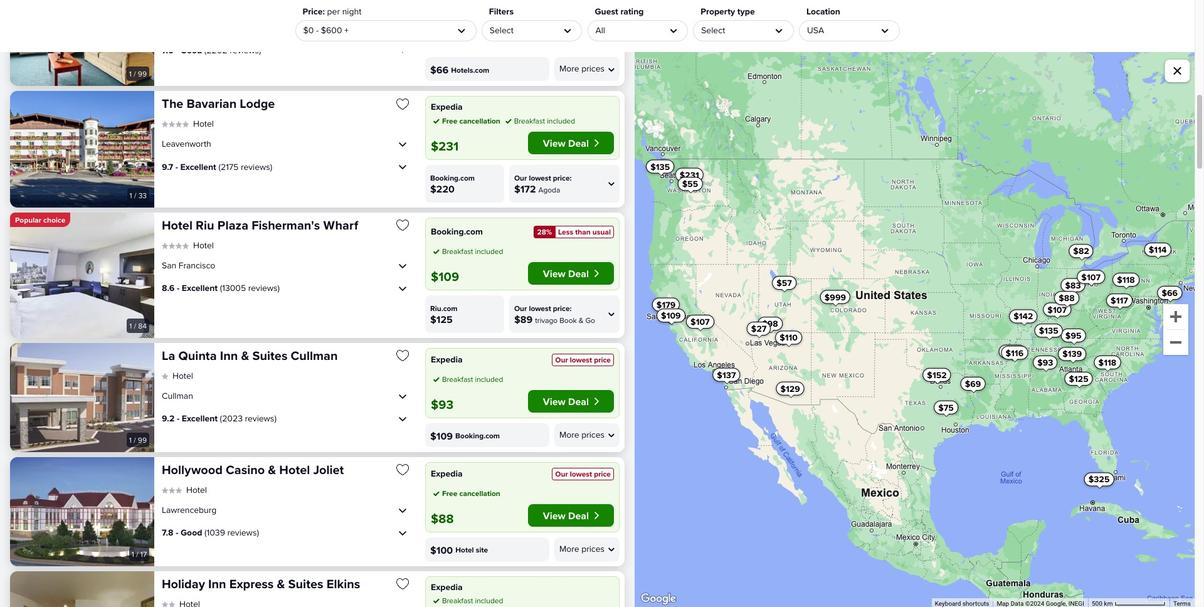 Task type: describe. For each thing, give the bounding box(es) containing it.
$114
[[1148, 244, 1166, 254]]

la
[[162, 348, 175, 362]]

select for property type
[[701, 25, 725, 35]]

hollywood casino & hotel joliet button
[[162, 462, 385, 478]]

0 horizontal spatial cullman
[[162, 391, 193, 401]]

more prices for $93
[[559, 429, 605, 439]]

holiday inn express & suites elkins button
[[162, 576, 385, 592]]

excellent for quinta
[[182, 413, 218, 423]]

0 vertical spatial inn
[[220, 348, 238, 362]]

- for la quinta inn & suites cullman
[[177, 413, 179, 423]]

$82 button
[[1068, 244, 1093, 258]]

$161
[[1003, 346, 1021, 356]]

excellent for bavarian
[[180, 162, 216, 172]]

view deal button for $231
[[528, 131, 614, 154]]

book
[[560, 316, 577, 324]]

17
[[140, 550, 147, 558]]

price:
[[303, 6, 325, 16]]

0 vertical spatial $135 button
[[646, 159, 674, 173]]

holiday
[[162, 577, 205, 590]]

9.2 - excellent (2023 reviews)
[[162, 413, 277, 423]]

$69 button
[[960, 377, 985, 390]]

28%
[[537, 227, 552, 235]]

la quinta inn & suites cullman button
[[162, 348, 385, 363]]

& right quinta
[[241, 348, 249, 362]]

2 hotel button from the top
[[162, 240, 214, 251]]

0 vertical spatial $66
[[431, 31, 454, 45]]

1 for la
[[129, 436, 132, 444]]

2 free from the top
[[442, 489, 457, 497]]

guest
[[595, 6, 618, 16]]

$66 inside the $107 $66
[[1161, 288, 1177, 298]]

popular
[[15, 215, 41, 224]]

& inside our lowest price: $89 trivago book & go
[[579, 316, 583, 324]]

hotel down riu
[[193, 240, 214, 250]]

$83
[[1065, 280, 1081, 290]]

the bavarian lodge
[[162, 97, 275, 110]]

1 vertical spatial inn
[[208, 577, 226, 590]]

1 for hollywood
[[132, 550, 134, 558]]

view for $88
[[543, 510, 566, 521]]

$172
[[514, 183, 536, 194]]

$88 button
[[1054, 291, 1079, 305]]

riu.com $125
[[430, 304, 458, 325]]

$55
[[682, 179, 698, 189]]

1 / 99 for $66
[[129, 70, 147, 78]]

property type
[[701, 6, 755, 16]]

$57 button
[[772, 276, 796, 289]]

view deal for $231
[[543, 137, 589, 148]]

our lowest price for $93
[[555, 355, 611, 363]]

(13005
[[220, 283, 246, 293]]

0 horizontal spatial $107 button
[[686, 315, 714, 328]]

$137
[[717, 369, 736, 379]]

price: for $231
[[553, 174, 572, 182]]

$114 button
[[1144, 242, 1171, 256]]

(1039
[[204, 528, 225, 538]]

/ for hotel riu plaza fisherman's wharf
[[134, 321, 136, 330]]

$125 inside button
[[1069, 373, 1088, 383]]

$142 button
[[1009, 309, 1037, 323]]

hollywood casino & hotel joliet, (lawrenceburg, usa) image
[[10, 457, 154, 566]]

than
[[575, 227, 591, 235]]

the
[[162, 97, 183, 110]]

$109 button
[[656, 308, 685, 322]]

excellent for riu
[[182, 283, 218, 293]]

(2175
[[219, 162, 239, 172]]

2 free cancellation from the top
[[442, 489, 500, 497]]

$142
[[1013, 311, 1033, 321]]

our inside our lowest price: $172 agoda
[[514, 174, 527, 182]]

1 horizontal spatial $107 button
[[1043, 302, 1071, 316]]

2 vertical spatial booking.com
[[455, 431, 500, 440]]

suites for cullman
[[252, 348, 288, 362]]

- right "7.6"
[[176, 45, 178, 55]]

breakfast included for la quinta inn & suites cullman
[[442, 375, 503, 383]]

$82
[[1073, 246, 1089, 256]]

location
[[806, 6, 840, 16]]

more prices for $88
[[559, 544, 605, 554]]

view deal for $109
[[543, 267, 589, 279]]

select for filters
[[490, 25, 514, 35]]

breakfast included button for $66
[[431, 8, 503, 19]]

$88 inside "$93 $88"
[[1058, 293, 1074, 303]]

hotel button for hollywood
[[162, 485, 207, 496]]

view deal button for $93
[[528, 390, 614, 412]]

breakfast for holiday inn express & suites elkins
[[442, 596, 473, 605]]

$137 button
[[712, 368, 740, 381]]

prices for $66
[[581, 63, 605, 74]]

$98 button
[[757, 317, 782, 330]]

1 horizontal spatial cullman
[[291, 348, 338, 362]]

$600
[[321, 25, 342, 35]]

$75
[[938, 402, 953, 412]]

deal for $88
[[568, 510, 589, 521]]

2 horizontal spatial $107 button
[[1077, 270, 1105, 283]]

& inside button
[[268, 462, 276, 476]]

7.8
[[162, 528, 173, 538]]

$66 button
[[1157, 286, 1182, 299]]

/ for the bavarian lodge
[[134, 191, 136, 199]]

deal for $93
[[568, 395, 589, 407]]

trivago
[[535, 316, 558, 324]]

reviews) right the (2202
[[230, 45, 261, 55]]

plaza
[[217, 218, 248, 232]]

1 view from the top
[[543, 29, 566, 41]]

$999
[[824, 292, 846, 302]]

riu
[[196, 218, 214, 232]]

9.2
[[162, 413, 175, 423]]

francisco
[[179, 260, 215, 270]]

view for $109
[[543, 267, 566, 279]]

site
[[476, 546, 488, 554]]

$179 button
[[652, 297, 680, 311]]

san francisco
[[162, 260, 215, 270]]

/ for hollywood casino & hotel joliet
[[136, 550, 138, 558]]

reviews) for &
[[227, 528, 259, 538]]

$125 inside riu.com $125
[[430, 314, 453, 325]]

price for $88
[[594, 469, 611, 478]]

99 for $66
[[138, 70, 147, 78]]

reviews) for lodge
[[241, 162, 272, 172]]

reviews) for inn
[[245, 413, 277, 423]]

$325 button
[[1084, 472, 1114, 486]]

9.7
[[162, 162, 173, 172]]

(2023
[[220, 413, 243, 423]]

view for $231
[[543, 137, 566, 148]]

0 vertical spatial $118 button
[[1112, 273, 1139, 286]]

0 vertical spatial $118
[[1117, 274, 1135, 284]]

$98
[[762, 318, 778, 328]]

usa
[[807, 25, 824, 35]]

2 cancellation from the top
[[459, 489, 500, 497]]

$117
[[1110, 295, 1128, 305]]

$109 inside button
[[661, 310, 680, 320]]

$0
[[303, 25, 314, 35]]

choice
[[43, 215, 65, 224]]

$107 for middle $107 'button'
[[1047, 304, 1066, 314]]

san
[[162, 260, 176, 270]]

1 expedia from the top
[[431, 102, 463, 112]]

$57
[[776, 278, 792, 288]]

holiday inn express & suites elkins
[[162, 577, 360, 590]]

google image
[[638, 591, 679, 607]]

deal for $109
[[568, 267, 589, 279]]

hotel site
[[455, 546, 488, 554]]

map region
[[635, 52, 1195, 607]]

$83 button
[[1060, 278, 1085, 292]]

breakfast included for hotel riu plaza fisherman's wharf
[[442, 247, 503, 255]]

deal for $231
[[568, 137, 589, 148]]

7.8 - good (1039 reviews)
[[162, 528, 259, 538]]

$220
[[430, 183, 455, 194]]

rating
[[620, 6, 644, 16]]

express
[[229, 577, 274, 590]]

hotel down la
[[172, 370, 193, 380]]

0 vertical spatial $231
[[431, 139, 459, 153]]

0 vertical spatial $109
[[431, 269, 459, 283]]

lodge
[[240, 97, 275, 110]]

leavenworth
[[162, 139, 211, 149]]

$999 button
[[820, 290, 850, 304]]

9.7 - excellent (2175 reviews)
[[162, 162, 272, 172]]

1 free cancellation button from the top
[[431, 115, 500, 126]]

$139 button
[[1058, 347, 1086, 361]]

hotels.com
[[451, 66, 489, 74]]

hollywood
[[162, 462, 223, 476]]

more for $88
[[559, 544, 579, 554]]

lawrenceburg button
[[162, 500, 410, 520]]

breakfast included button for $93
[[431, 373, 503, 385]]

1 vertical spatial $88
[[431, 511, 454, 525]]

prices for $93
[[581, 429, 605, 439]]

more prices button for $88
[[554, 537, 620, 561]]

hotel down hollywood
[[186, 485, 207, 495]]



Task type: vqa. For each thing, say whether or not it's contained in the screenshot.
Hilton Garden Inn Carlsbad Beach, (Carlsbad, USA) image
no



Task type: locate. For each thing, give the bounding box(es) containing it.
5 deal from the top
[[568, 510, 589, 521]]

1 vertical spatial cullman
[[162, 391, 193, 401]]

1 1 / 99 from the top
[[129, 70, 147, 78]]

- for hollywood casino & hotel joliet
[[176, 528, 178, 538]]

$0 - $600 +
[[303, 25, 349, 35]]

view deal for $88
[[543, 510, 589, 521]]

2 vertical spatial $109
[[430, 430, 453, 441]]

$75 button
[[934, 400, 958, 414]]

& left the go
[[579, 316, 583, 324]]

included for la quinta inn & suites cullman
[[475, 375, 503, 383]]

la quinta inn & suites cullman, (cullman, usa) image
[[10, 343, 154, 452]]

price for $93
[[594, 355, 611, 363]]

1 horizontal spatial $125
[[1069, 373, 1088, 383]]

prices
[[581, 63, 605, 74], [581, 429, 605, 439], [581, 544, 605, 554]]

good down lawrenceburg
[[181, 528, 202, 538]]

0 vertical spatial prices
[[581, 63, 605, 74]]

select down property on the right top
[[701, 25, 725, 35]]

2 free cancellation button from the top
[[431, 488, 500, 499]]

price: up book
[[553, 304, 572, 312]]

$88
[[1058, 293, 1074, 303], [431, 511, 454, 525]]

$231 inside $231 button
[[679, 169, 699, 179]]

5 view deal from the top
[[543, 510, 589, 521]]

breakfast
[[442, 9, 473, 17], [514, 116, 545, 124], [442, 247, 473, 255], [442, 375, 473, 383], [442, 596, 473, 605]]

suites for elkins
[[288, 577, 323, 590]]

free cancellation button up hotel site
[[431, 488, 500, 499]]

more prices button for $66
[[554, 57, 620, 81]]

0 vertical spatial price
[[594, 355, 611, 363]]

$110 button
[[775, 330, 802, 344]]

1 vertical spatial $231
[[679, 169, 699, 179]]

breakfast included button for $109
[[431, 246, 503, 257]]

1 horizontal spatial $231
[[679, 169, 699, 179]]

1 vertical spatial our lowest price
[[555, 469, 611, 478]]

$107 right $109 button
[[690, 316, 709, 326]]

4 view deal from the top
[[543, 395, 589, 407]]

excellent down leavenworth
[[180, 162, 216, 172]]

1 more from the top
[[559, 63, 579, 74]]

0 vertical spatial free
[[442, 116, 457, 124]]

1 for the
[[130, 191, 132, 199]]

go
[[585, 316, 595, 324]]

hotel button down la
[[162, 370, 193, 381]]

2 vertical spatial $107
[[690, 316, 709, 326]]

cancellation up site
[[459, 489, 500, 497]]

2 vertical spatial excellent
[[182, 413, 218, 423]]

2 vertical spatial prices
[[581, 544, 605, 554]]

1 price: from the top
[[553, 174, 572, 182]]

5 view from the top
[[543, 510, 566, 521]]

0 vertical spatial more prices button
[[554, 57, 620, 81]]

2 prices from the top
[[581, 429, 605, 439]]

4 expedia from the top
[[431, 582, 463, 592]]

1 vertical spatial $93
[[431, 397, 453, 411]]

more prices button
[[554, 57, 620, 81], [554, 423, 620, 447], [554, 537, 620, 561]]

reviews) right (2175
[[241, 162, 272, 172]]

1 deal from the top
[[568, 29, 589, 41]]

1 vertical spatial free cancellation
[[442, 489, 500, 497]]

1 vertical spatial booking.com
[[431, 226, 483, 236]]

our lowest price for $88
[[555, 469, 611, 478]]

3 hotel button from the top
[[162, 370, 193, 381]]

breakfast included for holiday inn express & suites elkins
[[442, 596, 503, 605]]

0 vertical spatial our lowest price
[[555, 355, 611, 363]]

reviews) right (1039
[[227, 528, 259, 538]]

1 cancellation from the top
[[459, 116, 500, 124]]

$118 button right $139 button
[[1094, 355, 1120, 369]]

0 vertical spatial cullman
[[291, 348, 338, 362]]

wingate by wyndham vineland, (vineland, usa) image
[[10, 0, 154, 86]]

3 prices from the top
[[581, 544, 605, 554]]

hotel
[[193, 119, 214, 129], [162, 218, 193, 232], [193, 240, 214, 250], [172, 370, 193, 380], [279, 462, 310, 476], [186, 485, 207, 495], [455, 546, 474, 554]]

hotel inside hollywood casino & hotel joliet button
[[279, 462, 310, 476]]

$135 button left $95
[[1034, 323, 1062, 337]]

$118 button up $117 button
[[1112, 273, 1139, 286]]

1 / 84
[[129, 321, 147, 330]]

1 prices from the top
[[581, 63, 605, 74]]

$66 left hotels.com
[[430, 64, 449, 75]]

inn right holiday
[[208, 577, 226, 590]]

0 horizontal spatial $231
[[431, 139, 459, 153]]

3 more prices from the top
[[559, 544, 605, 554]]

free up $100
[[442, 489, 457, 497]]

2 more prices button from the top
[[554, 423, 620, 447]]

view deal
[[543, 29, 589, 41], [543, 137, 589, 148], [543, 267, 589, 279], [543, 395, 589, 407], [543, 510, 589, 521]]

1 vertical spatial good
[[181, 528, 202, 538]]

1 vertical spatial free
[[442, 489, 457, 497]]

/
[[134, 70, 136, 78], [134, 191, 136, 199], [134, 321, 136, 330], [134, 436, 136, 444], [136, 550, 138, 558]]

0 vertical spatial price:
[[553, 174, 572, 182]]

price: per night
[[303, 6, 361, 16]]

1 / 99 for $93
[[129, 436, 147, 444]]

4 deal from the top
[[568, 395, 589, 407]]

$27 button
[[746, 321, 771, 335]]

1 horizontal spatial $135
[[1039, 325, 1058, 335]]

$66 down $114 button at the right top of page
[[1161, 288, 1177, 298]]

- right 7.8
[[176, 528, 178, 538]]

3 more from the top
[[559, 544, 579, 554]]

riu.com
[[430, 304, 458, 312]]

1 more prices button from the top
[[554, 57, 620, 81]]

0 vertical spatial free cancellation
[[442, 116, 500, 124]]

$107 button down "$83" button
[[1043, 302, 1071, 316]]

$110
[[779, 332, 797, 342]]

view for $93
[[543, 395, 566, 407]]

bavarian
[[187, 97, 237, 110]]

price: inside our lowest price: $89 trivago book & go
[[553, 304, 572, 312]]

$135 button left $231 button
[[646, 159, 674, 173]]

$129 button
[[776, 381, 804, 395]]

view
[[543, 29, 566, 41], [543, 137, 566, 148], [543, 267, 566, 279], [543, 395, 566, 407], [543, 510, 566, 521]]

usual
[[592, 227, 611, 235]]

2 vertical spatial more prices
[[559, 544, 605, 554]]

breakfast for hotel riu plaza fisherman's wharf
[[442, 247, 473, 255]]

$88 down $83
[[1058, 293, 1074, 303]]

99 for $93
[[138, 436, 147, 444]]

2 vertical spatial $66
[[1161, 288, 1177, 298]]

0 vertical spatial cancellation
[[459, 116, 500, 124]]

guest rating
[[595, 6, 644, 16]]

quinta
[[178, 348, 217, 362]]

0 vertical spatial $125
[[430, 314, 453, 325]]

good right "7.6"
[[181, 45, 202, 55]]

$93 for $93
[[431, 397, 453, 411]]

hotel left riu
[[162, 218, 193, 232]]

la quinta inn & suites cullman
[[162, 348, 338, 362]]

1 price from the top
[[594, 355, 611, 363]]

2 view deal button from the top
[[528, 131, 614, 154]]

hotel inside hotel riu plaza fisherman's wharf button
[[162, 218, 193, 232]]

3 expedia from the top
[[431, 468, 463, 478]]

1 horizontal spatial $118
[[1117, 274, 1135, 284]]

3 view deal button from the top
[[528, 262, 614, 284]]

popular choice button
[[10, 212, 70, 227]]

price: for $109
[[553, 304, 572, 312]]

$152 $129
[[780, 370, 946, 393]]

/ for la quinta inn & suites cullman
[[134, 436, 136, 444]]

0 vertical spatial more
[[559, 63, 579, 74]]

0 horizontal spatial $107
[[690, 316, 709, 326]]

$107 button down the $82 button
[[1077, 270, 1105, 283]]

inn right quinta
[[220, 348, 238, 362]]

- right the '8.6'
[[177, 283, 179, 293]]

0 vertical spatial $93
[[1037, 357, 1053, 367]]

1 horizontal spatial suites
[[288, 577, 323, 590]]

our lowest price: $89 trivago book & go
[[514, 304, 595, 325]]

1 hotel button from the top
[[162, 119, 214, 130]]

free
[[442, 116, 457, 124], [442, 489, 457, 497]]

view deal for $93
[[543, 395, 589, 407]]

price:
[[553, 174, 572, 182], [553, 304, 572, 312]]

1 horizontal spatial $93
[[1037, 357, 1053, 367]]

1 vertical spatial $135 button
[[1034, 323, 1062, 337]]

lowest inside our lowest price: $172 agoda
[[529, 174, 551, 182]]

1 view deal button from the top
[[528, 24, 614, 46]]

$118 button
[[1112, 273, 1139, 286], [1094, 355, 1120, 369]]

1 vertical spatial more prices button
[[554, 423, 620, 447]]

free cancellation down hotels.com
[[442, 116, 500, 124]]

1 99 from the top
[[138, 70, 147, 78]]

prices for $88
[[581, 544, 605, 554]]

1 vertical spatial $66
[[430, 64, 449, 75]]

the bavarian lodge, (leavenworth, usa) image
[[10, 91, 154, 207]]

lowest inside our lowest price: $89 trivago book & go
[[529, 304, 551, 312]]

$118
[[1117, 274, 1135, 284], [1098, 357, 1116, 367]]

1 more prices from the top
[[559, 63, 605, 74]]

1 vertical spatial $118 button
[[1094, 355, 1120, 369]]

$89
[[514, 314, 532, 325]]

our inside our lowest price: $89 trivago book & go
[[514, 304, 527, 312]]

$107 inside the $107 $66
[[1081, 272, 1100, 282]]

$55 button
[[677, 177, 702, 190]]

2 99 from the top
[[138, 436, 147, 444]]

2 price from the top
[[594, 469, 611, 478]]

booking.com $220
[[430, 174, 475, 194]]

the bavarian lodge button
[[162, 96, 385, 112]]

$125 down $139 button
[[1069, 373, 1088, 383]]

$118 right $139 button
[[1098, 357, 1116, 367]]

1 for hotel
[[129, 321, 132, 330]]

2 our lowest price from the top
[[555, 469, 611, 478]]

included for holiday inn express & suites elkins
[[475, 596, 503, 605]]

0 vertical spatial $135
[[650, 161, 670, 171]]

1 vertical spatial $135
[[1039, 325, 1058, 335]]

elkins
[[326, 577, 360, 590]]

- right 9.2
[[177, 413, 179, 423]]

$93 inside "$93 $88"
[[1037, 357, 1053, 367]]

view deal button for $109
[[528, 262, 614, 284]]

1 vertical spatial suites
[[288, 577, 323, 590]]

0 vertical spatial excellent
[[180, 162, 216, 172]]

1 select from the left
[[490, 25, 514, 35]]

$231
[[431, 139, 459, 153], [679, 169, 699, 179]]

$93 button
[[1033, 355, 1057, 369]]

cullman
[[291, 348, 338, 362], [162, 391, 193, 401]]

breakfast included button
[[431, 8, 503, 19], [503, 115, 575, 126], [431, 246, 503, 257], [431, 373, 503, 385], [431, 595, 503, 606]]

select
[[490, 25, 514, 35], [701, 25, 725, 35]]

price: up agoda
[[553, 174, 572, 182]]

- right $0
[[316, 25, 319, 35]]

0 horizontal spatial $88
[[431, 511, 454, 525]]

$135
[[650, 161, 670, 171], [1039, 325, 1058, 335]]

$93 for $93 $88
[[1037, 357, 1053, 367]]

3 view deal from the top
[[543, 267, 589, 279]]

hotel button for the
[[162, 119, 214, 130]]

$88 up $100
[[431, 511, 454, 525]]

1 vertical spatial more
[[559, 429, 579, 439]]

0 horizontal spatial $93
[[431, 397, 453, 411]]

more for $93
[[559, 429, 579, 439]]

1 vertical spatial $109
[[661, 310, 680, 320]]

1 free cancellation from the top
[[442, 116, 500, 124]]

all
[[595, 25, 605, 35]]

our lowest price
[[555, 355, 611, 363], [555, 469, 611, 478]]

1 vertical spatial price:
[[553, 304, 572, 312]]

1 horizontal spatial select
[[701, 25, 725, 35]]

excellent down francisco
[[182, 283, 218, 293]]

cullman up 9.2
[[162, 391, 193, 401]]

$116 button
[[1001, 346, 1028, 359]]

cancellation down hotels.com
[[459, 116, 500, 124]]

$100
[[430, 544, 453, 555]]

excellent right 9.2
[[182, 413, 218, 423]]

$118 up $117 button
[[1117, 274, 1135, 284]]

1 / 33
[[130, 191, 147, 199]]

cancellation
[[459, 116, 500, 124], [459, 489, 500, 497]]

5 view deal button from the top
[[528, 504, 614, 526]]

- for hotel riu plaza fisherman's wharf
[[177, 283, 179, 293]]

7.6
[[162, 45, 173, 55]]

hotel button up leavenworth
[[162, 119, 214, 130]]

- for the bavarian lodge
[[175, 162, 178, 172]]

1 vertical spatial $107
[[1047, 304, 1066, 314]]

property
[[701, 6, 735, 16]]

2 expedia from the top
[[431, 354, 463, 364]]

1 vertical spatial excellent
[[182, 283, 218, 293]]

0 vertical spatial more prices
[[559, 63, 605, 74]]

& right express
[[277, 577, 285, 590]]

suites left elkins
[[288, 577, 323, 590]]

reviews) for plaza
[[248, 283, 280, 293]]

more for $66
[[559, 63, 579, 74]]

deal
[[568, 29, 589, 41], [568, 137, 589, 148], [568, 267, 589, 279], [568, 395, 589, 407], [568, 510, 589, 521]]

1 vertical spatial $118
[[1098, 357, 1116, 367]]

$93 $88
[[1037, 293, 1074, 367]]

filters
[[489, 6, 514, 16]]

2 price: from the top
[[553, 304, 572, 312]]

$152
[[927, 370, 946, 380]]

0 horizontal spatial $118
[[1098, 357, 1116, 367]]

2 1 / 99 from the top
[[129, 436, 147, 444]]

wharf
[[323, 218, 358, 232]]

1 / 99
[[129, 70, 147, 78], [129, 436, 147, 444]]

$125 down riu.com
[[430, 314, 453, 325]]

reviews) right (13005
[[248, 283, 280, 293]]

hotel riu plaza fisherman's wharf, (san francisco, usa) image
[[10, 212, 154, 338]]

hotel button up lawrenceburg
[[162, 485, 207, 496]]

1 vertical spatial prices
[[581, 429, 605, 439]]

2 horizontal spatial $107
[[1081, 272, 1100, 282]]

4 view deal button from the top
[[528, 390, 614, 412]]

1 vertical spatial 99
[[138, 436, 147, 444]]

1 vertical spatial free cancellation button
[[431, 488, 500, 499]]

free down hotels.com
[[442, 116, 457, 124]]

view deal button for $88
[[528, 504, 614, 526]]

1 horizontal spatial $88
[[1058, 293, 1074, 303]]

hotel riu plaza fisherman's wharf button
[[162, 217, 385, 233]]

view deal button for $66
[[528, 24, 614, 46]]

0 horizontal spatial suites
[[252, 348, 288, 362]]

1 vertical spatial 1 / 99
[[129, 436, 147, 444]]

$107 down "$83" button
[[1047, 304, 1066, 314]]

2 select from the left
[[701, 25, 725, 35]]

0 horizontal spatial select
[[490, 25, 514, 35]]

hotel left "joliet"
[[279, 462, 310, 476]]

$135 left $231 button
[[650, 161, 670, 171]]

1 horizontal spatial $135 button
[[1034, 323, 1062, 337]]

$69
[[965, 378, 981, 388]]

$152 button
[[922, 368, 951, 381]]

+
[[344, 25, 349, 35]]

free cancellation button down hotels.com
[[431, 115, 500, 126]]

&
[[579, 316, 583, 324], [241, 348, 249, 362], [268, 462, 276, 476], [277, 577, 285, 590]]

0 horizontal spatial $135 button
[[646, 159, 674, 173]]

lowest
[[529, 174, 551, 182], [529, 304, 551, 312], [570, 355, 592, 363], [570, 469, 592, 478]]

more prices
[[559, 63, 605, 74], [559, 429, 605, 439], [559, 544, 605, 554]]

$107 $66
[[1081, 272, 1177, 298]]

$107 button right $109 button
[[686, 315, 714, 328]]

suites up cullman button
[[252, 348, 288, 362]]

holiday inn express & suites elkins, (elkins, usa) image
[[10, 571, 154, 607]]

hotel button
[[162, 119, 214, 130], [162, 240, 214, 251], [162, 370, 193, 381], [162, 485, 207, 496]]

1 free from the top
[[442, 116, 457, 124]]

hotel button for la
[[162, 370, 193, 381]]

28% less than usual
[[537, 227, 611, 235]]

breakfast for la quinta inn & suites cullman
[[442, 375, 473, 383]]

good for (1039
[[181, 528, 202, 538]]

free cancellation
[[442, 116, 500, 124], [442, 489, 500, 497]]

1 our lowest price from the top
[[555, 355, 611, 363]]

& right casino
[[268, 462, 276, 476]]

more prices button for $93
[[554, 423, 620, 447]]

1 vertical spatial price
[[594, 469, 611, 478]]

type
[[737, 6, 755, 16]]

1 vertical spatial $125
[[1069, 373, 1088, 383]]

$135 left $95
[[1039, 325, 1058, 335]]

1 vertical spatial more prices
[[559, 429, 605, 439]]

hotel left site
[[455, 546, 474, 554]]

0 horizontal spatial $125
[[430, 314, 453, 325]]

0 vertical spatial booking.com
[[430, 174, 475, 182]]

0 vertical spatial $107
[[1081, 272, 1100, 282]]

0 vertical spatial 99
[[138, 70, 147, 78]]

free cancellation up hotel site
[[442, 489, 500, 497]]

0 vertical spatial $88
[[1058, 293, 1074, 303]]

2 vertical spatial more prices button
[[554, 537, 620, 561]]

included for hotel riu plaza fisherman's wharf
[[475, 247, 503, 255]]

1 view deal from the top
[[543, 29, 589, 41]]

99
[[138, 70, 147, 78], [138, 436, 147, 444]]

reviews) right (2023
[[245, 413, 277, 423]]

2 more from the top
[[559, 429, 579, 439]]

0 vertical spatial 1 / 99
[[129, 70, 147, 78]]

84
[[138, 321, 147, 330]]

4 hotel button from the top
[[162, 485, 207, 496]]

0 vertical spatial suites
[[252, 348, 288, 362]]

price: inside our lowest price: $172 agoda
[[553, 174, 572, 182]]

hotel button up san francisco
[[162, 240, 214, 251]]

4 view from the top
[[543, 395, 566, 407]]

0 vertical spatial good
[[181, 45, 202, 55]]

$107 right $83
[[1081, 272, 1100, 282]]

more prices for $66
[[559, 63, 605, 74]]

1 horizontal spatial $107
[[1047, 304, 1066, 314]]

cullman up cullman button
[[291, 348, 338, 362]]

less
[[558, 227, 573, 235]]

2 view deal from the top
[[543, 137, 589, 148]]

popular choice
[[15, 215, 65, 224]]

0 vertical spatial free cancellation button
[[431, 115, 500, 126]]

1 vertical spatial cancellation
[[459, 489, 500, 497]]

$107 for the left $107 'button'
[[690, 316, 709, 326]]

3 view from the top
[[543, 267, 566, 279]]

hotel down bavarian
[[193, 119, 214, 129]]

$66 up hotels.com
[[431, 31, 454, 45]]

select down 'filters'
[[490, 25, 514, 35]]

$129
[[780, 383, 800, 393]]

good for (2202
[[181, 45, 202, 55]]

- right '9.7'
[[175, 162, 178, 172]]

3 more prices button from the top
[[554, 537, 620, 561]]

$116
[[1005, 347, 1023, 357]]

2 more prices from the top
[[559, 429, 605, 439]]

2 deal from the top
[[568, 137, 589, 148]]

3 deal from the top
[[568, 267, 589, 279]]

2 vertical spatial more
[[559, 544, 579, 554]]

2 view from the top
[[543, 137, 566, 148]]

0 horizontal spatial $135
[[650, 161, 670, 171]]



